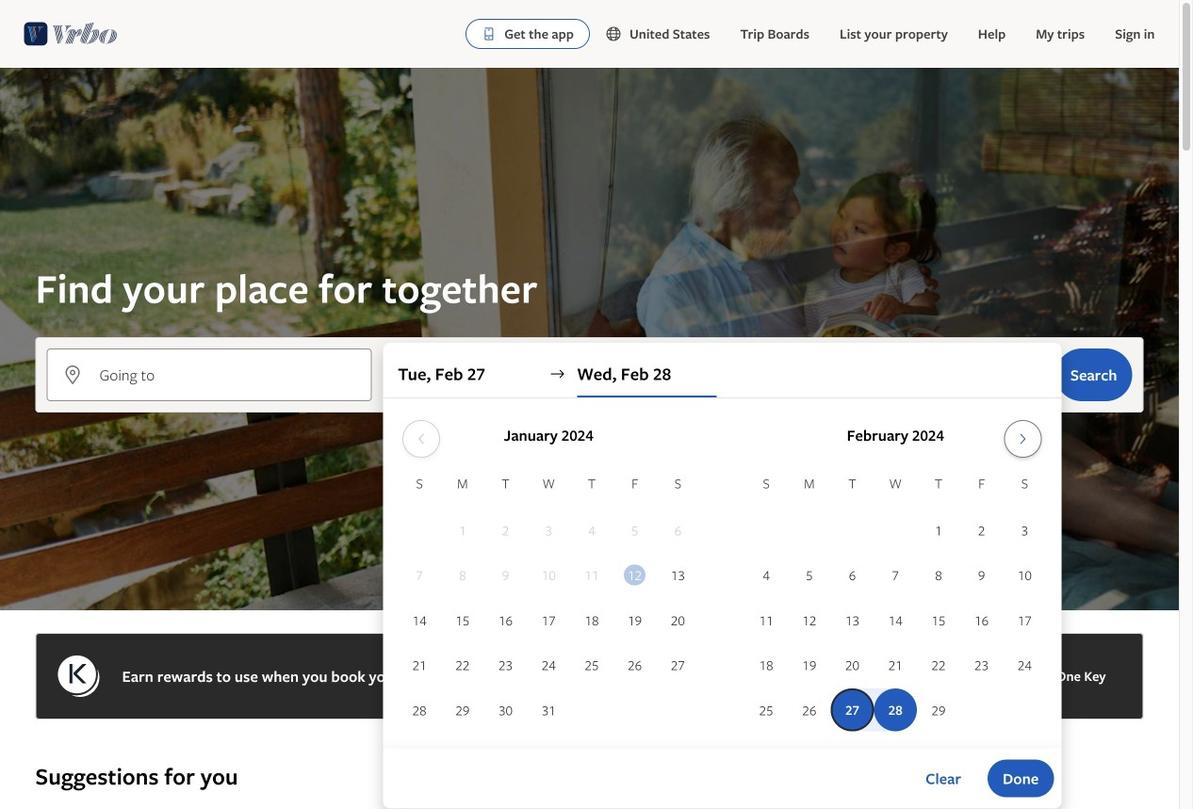Task type: describe. For each thing, give the bounding box(es) containing it.
recently viewed region
[[24, 731, 1155, 761]]

january 2024 element
[[398, 473, 700, 734]]

directional image
[[549, 366, 566, 383]]

download the app button image
[[482, 26, 497, 41]]

vrbo logo image
[[24, 19, 118, 49]]



Task type: locate. For each thing, give the bounding box(es) containing it.
main content
[[0, 68, 1179, 810]]

next month image
[[1012, 432, 1034, 447]]

wizard region
[[0, 68, 1179, 809]]

today element
[[624, 565, 646, 586]]

application
[[398, 413, 1046, 734]]

application inside wizard region
[[398, 413, 1046, 734]]

previous month image
[[410, 432, 432, 447]]

february 2024 element
[[745, 473, 1046, 734]]

small image
[[605, 25, 629, 42]]



Task type: vqa. For each thing, say whether or not it's contained in the screenshot.
January 2024 Element
yes



